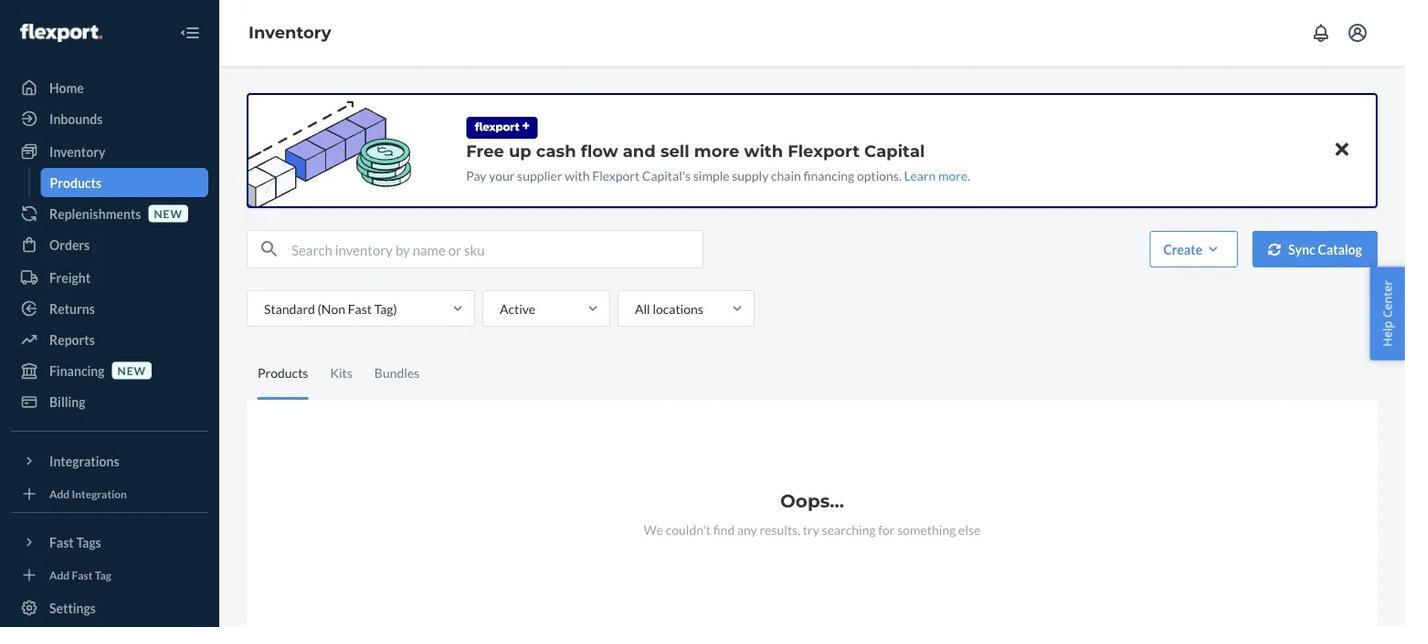 Task type: vqa. For each thing, say whether or not it's contained in the screenshot.
"Free"
yes



Task type: locate. For each thing, give the bounding box(es) containing it.
for
[[879, 522, 895, 538]]

billing
[[49, 394, 85, 410]]

orders
[[49, 237, 90, 253]]

1 add from the top
[[49, 488, 70, 501]]

products
[[50, 175, 102, 191], [258, 366, 308, 381]]

0 horizontal spatial with
[[565, 168, 590, 183]]

kits
[[330, 366, 353, 381]]

2 vertical spatial fast
[[72, 569, 93, 582]]

.
[[968, 168, 971, 183]]

1 vertical spatial fast
[[49, 535, 74, 551]]

0 horizontal spatial new
[[118, 364, 146, 377]]

new
[[154, 207, 183, 220], [118, 364, 146, 377]]

add fast tag link
[[11, 565, 208, 587]]

add up the settings
[[49, 569, 70, 582]]

1 horizontal spatial new
[[154, 207, 183, 220]]

1 vertical spatial with
[[565, 168, 590, 183]]

sync catalog button
[[1253, 231, 1378, 268]]

tags
[[76, 535, 101, 551]]

1 vertical spatial add
[[49, 569, 70, 582]]

new down products link
[[154, 207, 183, 220]]

0 vertical spatial add
[[49, 488, 70, 501]]

center
[[1380, 281, 1396, 318]]

create button
[[1150, 231, 1239, 268]]

fast tags
[[49, 535, 101, 551]]

1 horizontal spatial flexport
[[788, 141, 860, 161]]

with down the cash
[[565, 168, 590, 183]]

1 vertical spatial more
[[939, 168, 968, 183]]

fast
[[348, 301, 372, 317], [49, 535, 74, 551], [72, 569, 93, 582]]

1 vertical spatial inventory link
[[11, 137, 208, 166]]

1 horizontal spatial with
[[744, 141, 783, 161]]

0 horizontal spatial inventory link
[[11, 137, 208, 166]]

with
[[744, 141, 783, 161], [565, 168, 590, 183]]

0 horizontal spatial flexport
[[593, 168, 640, 183]]

1 vertical spatial new
[[118, 364, 146, 377]]

fast inside dropdown button
[[49, 535, 74, 551]]

supply
[[732, 168, 769, 183]]

options.
[[857, 168, 902, 183]]

free up cash flow and sell more with flexport capital pay your supplier with flexport capital's simple supply chain financing options. learn more .
[[466, 141, 971, 183]]

1 vertical spatial flexport
[[593, 168, 640, 183]]

0 vertical spatial new
[[154, 207, 183, 220]]

add left integration
[[49, 488, 70, 501]]

1 vertical spatial inventory
[[49, 144, 105, 159]]

0 vertical spatial inventory
[[249, 23, 331, 43]]

active
[[500, 301, 536, 317]]

flexport logo image
[[20, 24, 102, 42]]

inventory
[[249, 23, 331, 43], [49, 144, 105, 159]]

0 vertical spatial more
[[694, 141, 740, 161]]

2 add from the top
[[49, 569, 70, 582]]

0 vertical spatial fast
[[348, 301, 372, 317]]

fast left tag
[[72, 569, 93, 582]]

products left kits
[[258, 366, 308, 381]]

locations
[[653, 301, 704, 317]]

flexport down flow
[[593, 168, 640, 183]]

0 horizontal spatial more
[[694, 141, 740, 161]]

more up 'simple'
[[694, 141, 740, 161]]

fast left "tags"
[[49, 535, 74, 551]]

1 horizontal spatial inventory link
[[249, 23, 331, 43]]

returns
[[49, 301, 95, 317]]

inventory link
[[249, 23, 331, 43], [11, 137, 208, 166]]

help
[[1380, 321, 1396, 347]]

new for replenishments
[[154, 207, 183, 220]]

open notifications image
[[1311, 22, 1333, 44]]

open account menu image
[[1347, 22, 1369, 44]]

fast tags button
[[11, 528, 208, 558]]

home
[[49, 80, 84, 96]]

settings
[[49, 601, 96, 616]]

more right learn
[[939, 168, 968, 183]]

help center button
[[1370, 267, 1406, 361]]

add
[[49, 488, 70, 501], [49, 569, 70, 582]]

new down reports link
[[118, 364, 146, 377]]

pay
[[466, 168, 487, 183]]

flexport up financing
[[788, 141, 860, 161]]

learn more link
[[904, 168, 968, 183]]

1 horizontal spatial products
[[258, 366, 308, 381]]

0 vertical spatial products
[[50, 175, 102, 191]]

products up the replenishments
[[50, 175, 102, 191]]

fast left tag)
[[348, 301, 372, 317]]

flexport
[[788, 141, 860, 161], [593, 168, 640, 183]]

more
[[694, 141, 740, 161], [939, 168, 968, 183]]

replenishments
[[49, 206, 141, 222]]

with up supply
[[744, 141, 783, 161]]

0 horizontal spatial products
[[50, 175, 102, 191]]

we
[[644, 522, 664, 538]]

home link
[[11, 73, 208, 102]]

0 vertical spatial with
[[744, 141, 783, 161]]

up
[[509, 141, 532, 161]]

supplier
[[517, 168, 563, 183]]

add for add fast tag
[[49, 569, 70, 582]]

(non
[[318, 301, 345, 317]]

else
[[959, 522, 981, 538]]

financing
[[49, 363, 105, 379]]

cash
[[536, 141, 576, 161]]

products inside products link
[[50, 175, 102, 191]]



Task type: describe. For each thing, give the bounding box(es) containing it.
integrations
[[49, 454, 119, 469]]

integrations button
[[11, 447, 208, 476]]

bundles
[[375, 366, 420, 381]]

capital
[[865, 141, 925, 161]]

financing
[[804, 168, 855, 183]]

learn
[[904, 168, 936, 183]]

returns link
[[11, 294, 208, 324]]

freight
[[49, 270, 91, 286]]

1 horizontal spatial more
[[939, 168, 968, 183]]

standard
[[264, 301, 315, 317]]

Search inventory by name or sku text field
[[292, 231, 703, 268]]

inbounds
[[49, 111, 103, 127]]

freight link
[[11, 263, 208, 292]]

sync catalog
[[1289, 242, 1363, 257]]

capital's
[[642, 168, 691, 183]]

all locations
[[635, 301, 704, 317]]

free
[[466, 141, 504, 161]]

your
[[489, 168, 515, 183]]

0 vertical spatial inventory link
[[249, 23, 331, 43]]

inbounds link
[[11, 104, 208, 133]]

create
[[1164, 242, 1203, 257]]

reports link
[[11, 325, 208, 355]]

oops...
[[780, 490, 845, 513]]

sell
[[661, 141, 690, 161]]

catalog
[[1318, 242, 1363, 257]]

try
[[803, 522, 820, 538]]

results,
[[760, 522, 801, 538]]

orders link
[[11, 230, 208, 260]]

tag
[[95, 569, 111, 582]]

something
[[898, 522, 956, 538]]

add integration
[[49, 488, 127, 501]]

settings link
[[11, 594, 208, 623]]

1 horizontal spatial inventory
[[249, 23, 331, 43]]

add for add integration
[[49, 488, 70, 501]]

any
[[738, 522, 757, 538]]

integration
[[72, 488, 127, 501]]

sync
[[1289, 242, 1316, 257]]

0 horizontal spatial inventory
[[49, 144, 105, 159]]

products link
[[41, 168, 208, 197]]

tag)
[[374, 301, 397, 317]]

0 vertical spatial flexport
[[788, 141, 860, 161]]

simple
[[693, 168, 730, 183]]

chain
[[771, 168, 801, 183]]

1 vertical spatial products
[[258, 366, 308, 381]]

add integration link
[[11, 484, 208, 505]]

searching
[[822, 522, 876, 538]]

flow
[[581, 141, 618, 161]]

we couldn't find any results, try searching for something else
[[644, 522, 981, 538]]

sync alt image
[[1269, 243, 1282, 256]]

add fast tag
[[49, 569, 111, 582]]

all
[[635, 301, 650, 317]]

close image
[[1336, 139, 1349, 161]]

billing link
[[11, 388, 208, 417]]

close navigation image
[[179, 22, 201, 44]]

new for financing
[[118, 364, 146, 377]]

standard (non fast tag)
[[264, 301, 397, 317]]

help center
[[1380, 281, 1396, 347]]

reports
[[49, 332, 95, 348]]

couldn't
[[666, 522, 711, 538]]

and
[[623, 141, 656, 161]]

find
[[713, 522, 735, 538]]



